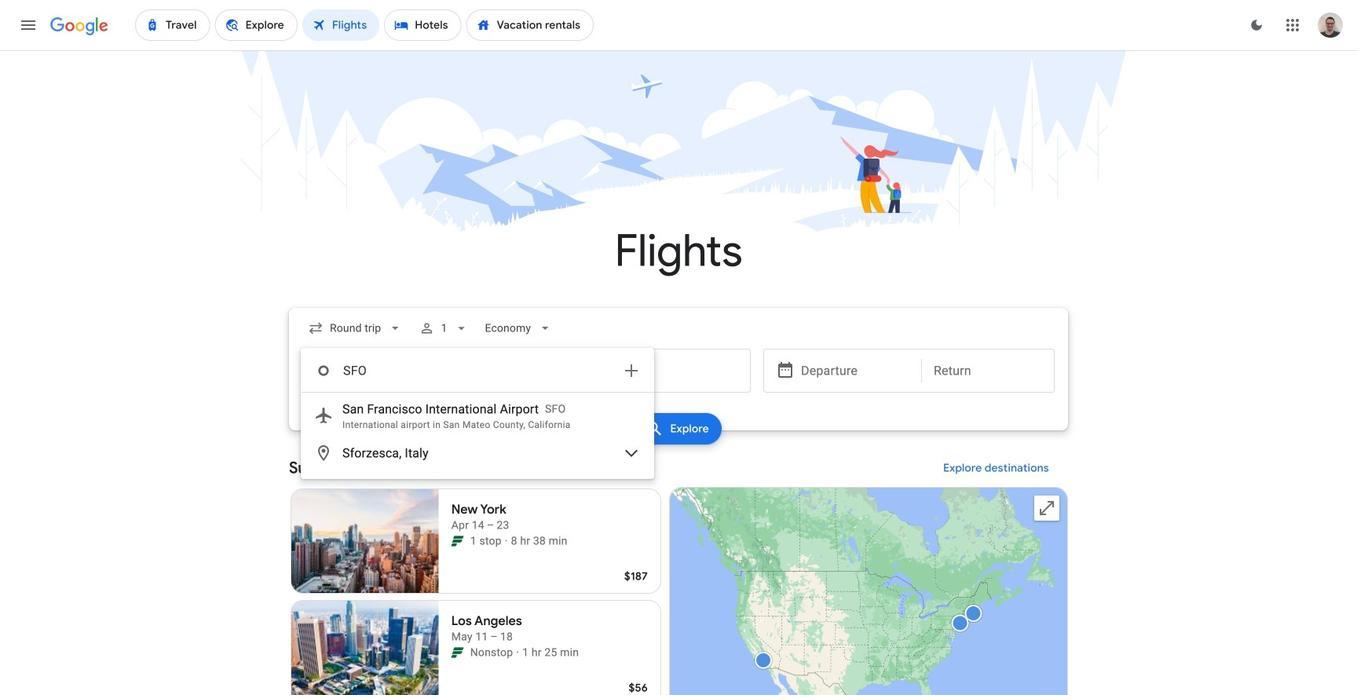 Task type: locate. For each thing, give the bounding box(es) containing it.
Return text field
[[934, 350, 1042, 392]]

None field
[[302, 314, 410, 343], [479, 314, 559, 343], [302, 314, 410, 343], [479, 314, 559, 343]]

list box
[[302, 393, 654, 478]]

Where else? text field
[[343, 352, 613, 390]]

sforzesca, italy option
[[302, 434, 654, 472]]

 image
[[505, 533, 508, 549]]

list box inside enter your origin "dialog"
[[302, 393, 654, 478]]

main menu image
[[19, 16, 38, 35]]

enter your origin dialog
[[301, 348, 654, 479]]

toggle nearby airports for sforzesca, italy image
[[622, 444, 641, 463]]

 image
[[516, 645, 519, 661]]

Departure text field
[[801, 350, 910, 392]]



Task type: vqa. For each thing, say whether or not it's contained in the screenshot.
Sforzesca, Italy option
yes



Task type: describe. For each thing, give the bounding box(es) containing it.
56 US dollars text field
[[629, 681, 648, 695]]

suggested trips from san francisco region
[[289, 449, 1068, 695]]

frontier image
[[451, 647, 464, 659]]

187 US dollars text field
[[625, 570, 648, 584]]

change appearance image
[[1238, 6, 1276, 44]]

Flight search field
[[277, 308, 1081, 479]]

frontier image
[[451, 535, 464, 548]]

origin, select multiple airports image
[[622, 361, 641, 380]]

san francisco international airport (sfo) option
[[302, 397, 654, 434]]



